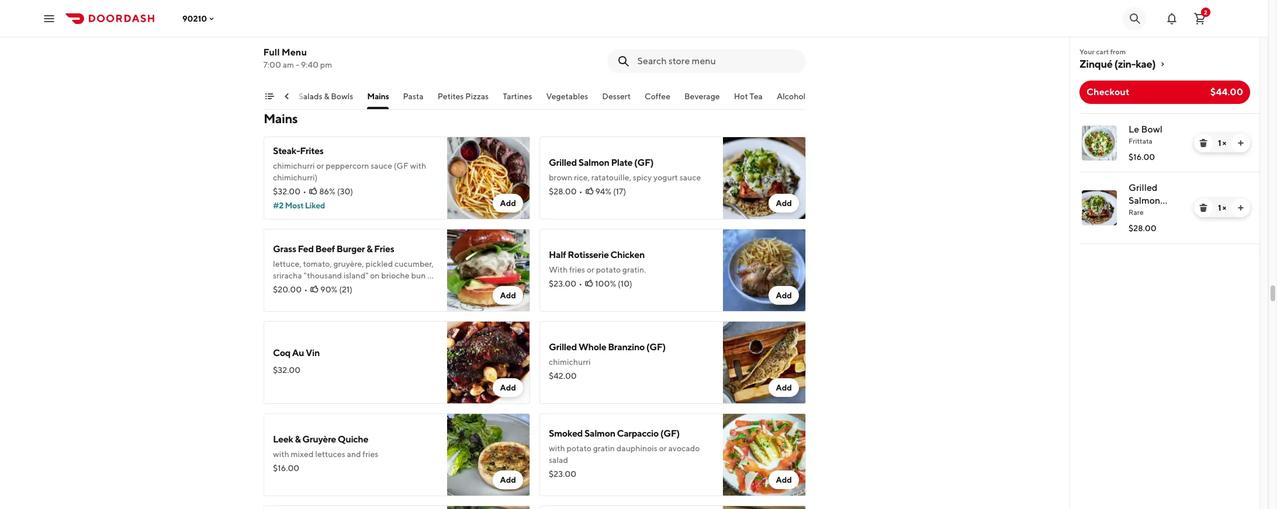 Task type: locate. For each thing, give the bounding box(es) containing it.
quiche lorraine image
[[447, 506, 530, 510]]

or left the avocado
[[659, 444, 667, 454]]

le bowl frittata
[[1129, 124, 1162, 146]]

1 vertical spatial remove item from cart image
[[1199, 203, 1208, 213]]

salmon up 'rice,'
[[578, 157, 609, 168]]

rare
[[1129, 208, 1144, 217]]

fries inside the half rotisserie chicken with fries or potato gratin.
[[569, 265, 585, 275]]

dessert button
[[602, 91, 631, 109]]

0 horizontal spatial &
[[295, 434, 301, 445]]

potato down smoked on the bottom of the page
[[567, 444, 591, 454]]

1 $32.00 from the top
[[273, 187, 301, 196]]

× left add one to cart image
[[1222, 203, 1226, 213]]

salmon up rare
[[1129, 195, 1160, 206]]

0 vertical spatial salmon
[[578, 157, 609, 168]]

(gf) for grilled salmon plate (gf)
[[1153, 208, 1173, 219]]

alcohol
[[777, 92, 806, 101]]

$28.00 down rare
[[1129, 224, 1156, 233]]

mains down scroll menu navigation left image
[[264, 111, 298, 126]]

open menu image
[[42, 11, 56, 25]]

add button for coq au vin
[[493, 379, 523, 397]]

(gf)
[[634, 157, 654, 168], [1153, 208, 1173, 219], [646, 342, 666, 353], [660, 428, 680, 440]]

$28.00 for $28.00 •
[[549, 187, 577, 196]]

0 vertical spatial $28.00
[[549, 187, 577, 196]]

fries up $23.00 •
[[569, 265, 585, 275]]

list
[[1070, 113, 1259, 244]]

• up #2 most liked
[[303, 187, 306, 196]]

petites
[[438, 92, 464, 101]]

1 horizontal spatial sauce
[[680, 173, 701, 182]]

1 horizontal spatial &
[[324, 92, 330, 101]]

0 horizontal spatial mains
[[264, 111, 298, 126]]

zinqué
[[1079, 58, 1112, 70]]

1 1 from the top
[[1218, 139, 1221, 148]]

tomato, up menu
[[293, 30, 322, 40]]

0 vertical spatial 1 ×
[[1218, 139, 1226, 148]]

2 vertical spatial $16.00
[[273, 464, 299, 473]]

add for leek & gruyère quiche
[[500, 476, 516, 485]]

grilled inside grilled salmon plate (gf) brown rice, ratatouille, spicy yogurt sauce
[[549, 157, 577, 168]]

add
[[500, 199, 516, 208], [776, 199, 792, 208], [500, 291, 516, 300], [776, 291, 792, 300], [500, 383, 516, 393], [776, 383, 792, 393], [500, 476, 516, 485], [776, 476, 792, 485]]

& inside the leek & gruyère quiche with mixed lettuces and fries $16.00
[[295, 434, 301, 445]]

2 $32.00 from the top
[[273, 366, 301, 375]]

0 horizontal spatial fries
[[363, 450, 378, 459]]

salmon inside grilled salmon plate (gf)
[[1129, 195, 1160, 206]]

grass
[[273, 244, 296, 255]]

fries
[[569, 265, 585, 275], [363, 450, 378, 459]]

(gf) for smoked salmon carpaccio (gf) with potato gratin dauphinois or avocado salad $23.00
[[660, 428, 680, 440]]

• left 100%
[[579, 279, 582, 289]]

2 remove item from cart image from the top
[[1199, 203, 1208, 213]]

1 vertical spatial &
[[367, 244, 372, 255]]

2 1 × from the top
[[1218, 203, 1226, 213]]

1 vertical spatial chimichurri
[[549, 358, 591, 367]]

& right leek
[[295, 434, 301, 445]]

$32.00 for $32.00
[[273, 366, 301, 375]]

add for coq au vin
[[500, 383, 516, 393]]

or down "rotisserie"
[[587, 265, 594, 275]]

$28.00 down brown
[[549, 187, 577, 196]]

$28.00
[[549, 187, 577, 196], [1129, 224, 1156, 233]]

sauce inside steak-frites chimichurri or peppercorn sauce (gf with chimichurri)
[[371, 161, 392, 171]]

$23.00 down with
[[549, 279, 576, 289]]

am
[[283, 60, 294, 70]]

1 vertical spatial sauce
[[680, 173, 701, 182]]

2 horizontal spatial with
[[549, 444, 565, 454]]

or inside steak-frites chimichurri or peppercorn sauce (gf with chimichurri)
[[316, 161, 324, 171]]

& inside salads & bowls button
[[324, 92, 330, 101]]

with
[[549, 265, 568, 275]]

plate inside grilled salmon plate (gf) brown rice, ratatouille, spicy yogurt sauce
[[611, 157, 633, 168]]

or
[[316, 161, 324, 171], [587, 265, 594, 275], [427, 271, 435, 281], [659, 444, 667, 454]]

0 vertical spatial remove item from cart image
[[1199, 139, 1208, 148]]

1 horizontal spatial with
[[410, 161, 426, 171]]

9:40
[[301, 60, 319, 70]]

& left fries
[[367, 244, 372, 255]]

2 1 from the top
[[1218, 203, 1221, 213]]

salmon inside smoked salmon carpaccio (gf) with potato gratin dauphinois or avocado salad $23.00
[[584, 428, 615, 440]]

or inside smoked salmon carpaccio (gf) with potato gratin dauphinois or avocado salad $23.00
[[659, 444, 667, 454]]

le
[[1129, 124, 1139, 135]]

full
[[264, 47, 280, 58]]

chimichurri up chimichurri)
[[273, 161, 315, 171]]

with up salad
[[549, 444, 565, 454]]

• down 'rice,'
[[579, 187, 582, 196]]

1 vertical spatial salmon
[[1129, 195, 1160, 206]]

salmon up gratin
[[584, 428, 615, 440]]

0 vertical spatial fries
[[569, 265, 585, 275]]

with inside steak-frites chimichurri or peppercorn sauce (gf with chimichurri)
[[410, 161, 426, 171]]

1 vertical spatial 1 ×
[[1218, 203, 1226, 213]]

× for grilled salmon plate (gf)
[[1222, 203, 1226, 213]]

gratin
[[593, 444, 615, 454]]

potato up 100%
[[596, 265, 621, 275]]

0 horizontal spatial plate
[[611, 157, 633, 168]]

pickled
[[366, 259, 393, 269]]

add for grass fed beef burger & fries
[[500, 291, 516, 300]]

(gf) right rare
[[1153, 208, 1173, 219]]

grilled for grilled whole branzino (gf) chimichurri $42.00
[[549, 342, 577, 353]]

lettuces
[[315, 450, 345, 459]]

(gf) inside smoked salmon carpaccio (gf) with potato gratin dauphinois or avocado salad $23.00
[[660, 428, 680, 440]]

(gf) inside grilled salmon plate (gf) brown rice, ratatouille, spicy yogurt sauce
[[634, 157, 654, 168]]

0 vertical spatial tomato,
[[293, 30, 322, 40]]

cucumber,
[[394, 259, 434, 269]]

steak frites image
[[447, 137, 530, 220]]

or down the frites
[[316, 161, 324, 171]]

0 vertical spatial 1
[[1218, 139, 1221, 148]]

Item Search search field
[[638, 55, 797, 68]]

grilled up rare
[[1129, 182, 1158, 193]]

× left add one to cart icon
[[1222, 139, 1226, 148]]

tomato, inside grass fed beef burger & fries lettuce, tomato, gruyère, pickled cucumber, sriracha "thousand island" on brioche bun or in a bowl
[[303, 259, 332, 269]]

0 vertical spatial ×
[[1222, 139, 1226, 148]]

& for bowls
[[324, 92, 330, 101]]

remove item from cart image for le bowl
[[1199, 139, 1208, 148]]

$16.00 down fresh
[[273, 44, 299, 54]]

steak-
[[273, 146, 300, 157]]

remove item from cart image left add one to cart image
[[1199, 203, 1208, 213]]

ratatouille,
[[591, 173, 631, 182]]

(gf) up the avocado
[[660, 428, 680, 440]]

(17)
[[613, 187, 626, 196]]

"thousand
[[304, 271, 342, 281]]

1 × from the top
[[1222, 139, 1226, 148]]

1 vertical spatial 1
[[1218, 203, 1221, 213]]

tomato, up "thousand
[[303, 259, 332, 269]]

1 left add one to cart image
[[1218, 203, 1221, 213]]

(gf) right the branzino
[[646, 342, 666, 353]]

sauce
[[371, 161, 392, 171], [680, 173, 701, 182]]

salads & bowls button
[[299, 91, 353, 109]]

• right $20.00
[[304, 285, 307, 295]]

scroll menu navigation left image
[[282, 92, 292, 101]]

tartines button
[[503, 91, 532, 109]]

remove item from cart image
[[1199, 139, 1208, 148], [1199, 203, 1208, 213]]

potato
[[596, 265, 621, 275], [567, 444, 591, 454]]

1 vertical spatial grilled
[[1129, 182, 1158, 193]]

with inside the leek & gruyère quiche with mixed lettuces and fries $16.00
[[273, 450, 289, 459]]

add button for smoked salmon carpaccio (gf)
[[769, 471, 799, 490]]

$44.00
[[1210, 86, 1243, 98]]

1 vertical spatial tomato,
[[303, 259, 332, 269]]

list containing le bowl
[[1070, 113, 1259, 244]]

1 vertical spatial $23.00
[[549, 470, 576, 479]]

86%
[[319, 187, 335, 196]]

with down leek
[[273, 450, 289, 459]]

0 vertical spatial plate
[[611, 157, 633, 168]]

1 horizontal spatial potato
[[596, 265, 621, 275]]

plate for grilled salmon plate (gf)
[[1129, 208, 1151, 219]]

fresh tomato, mozzarella, basil $16.00
[[273, 30, 384, 54]]

1 × left add one to cart icon
[[1218, 139, 1226, 148]]

chimichurri up '$42.00' at the bottom of the page
[[549, 358, 591, 367]]

au
[[292, 348, 304, 359]]

(zin-
[[1114, 58, 1136, 70]]

$16.00
[[273, 44, 299, 54], [1129, 153, 1155, 162], [273, 464, 299, 473]]

& inside grass fed beef burger & fries lettuce, tomato, gruyère, pickled cucumber, sriracha "thousand island" on brioche bun or in a bowl
[[367, 244, 372, 255]]

add for grilled whole branzino (gf)
[[776, 383, 792, 393]]

2 vertical spatial salmon
[[584, 428, 615, 440]]

•
[[303, 187, 306, 196], [579, 187, 582, 196], [579, 279, 582, 289], [304, 285, 307, 295]]

potato inside smoked salmon carpaccio (gf) with potato gratin dauphinois or avocado salad $23.00
[[567, 444, 591, 454]]

grilled inside "grilled whole branzino (gf) chimichurri $42.00"
[[549, 342, 577, 353]]

mains left pasta
[[367, 92, 389, 101]]

$32.00 up most
[[273, 187, 301, 196]]

× for le bowl
[[1222, 139, 1226, 148]]

remove item from cart image for grilled salmon plate (gf)
[[1199, 203, 1208, 213]]

& left bowls
[[324, 92, 330, 101]]

fries right and
[[363, 450, 378, 459]]

grilled up '$42.00' at the bottom of the page
[[549, 342, 577, 353]]

90%
[[320, 285, 337, 295]]

• for half rotisserie chicken
[[579, 279, 582, 289]]

1 horizontal spatial fries
[[569, 265, 585, 275]]

1 horizontal spatial chimichurri
[[549, 358, 591, 367]]

mozzarella,
[[324, 30, 365, 40]]

your cart from
[[1079, 47, 1126, 56]]

grilled up brown
[[549, 157, 577, 168]]

peppercorn
[[326, 161, 369, 171]]

add for smoked salmon carpaccio (gf)
[[776, 476, 792, 485]]

yogurt
[[653, 173, 678, 182]]

plate
[[611, 157, 633, 168], [1129, 208, 1151, 219]]

1 vertical spatial $28.00
[[1129, 224, 1156, 233]]

fries inside the leek & gruyère quiche with mixed lettuces and fries $16.00
[[363, 450, 378, 459]]

pasta
[[403, 92, 424, 101]]

0 vertical spatial $23.00
[[549, 279, 576, 289]]

0 vertical spatial chimichurri
[[273, 161, 315, 171]]

salmon
[[578, 157, 609, 168], [1129, 195, 1160, 206], [584, 428, 615, 440]]

plate inside grilled salmon plate (gf)
[[1129, 208, 1151, 219]]

0 horizontal spatial with
[[273, 450, 289, 459]]

0 vertical spatial &
[[324, 92, 330, 101]]

1 vertical spatial $32.00
[[273, 366, 301, 375]]

tomato,
[[293, 30, 322, 40], [303, 259, 332, 269]]

gruyère
[[302, 434, 336, 445]]

2 vertical spatial grilled
[[549, 342, 577, 353]]

le bowl image
[[1082, 126, 1117, 161]]

1
[[1218, 139, 1221, 148], [1218, 203, 1221, 213]]

whole
[[578, 342, 606, 353]]

0 vertical spatial $16.00
[[273, 44, 299, 54]]

fed
[[298, 244, 314, 255]]

$32.00 down coq
[[273, 366, 301, 375]]

1 vertical spatial ×
[[1222, 203, 1226, 213]]

tomato, inside the fresh tomato, mozzarella, basil $16.00
[[293, 30, 322, 40]]

kae)
[[1136, 58, 1156, 70]]

ratatouille quiche (v) image
[[723, 506, 806, 510]]

(gf) inside grilled salmon plate (gf)
[[1153, 208, 1173, 219]]

2
[[1204, 8, 1207, 15]]

2 $23.00 from the top
[[549, 470, 576, 479]]

your
[[1079, 47, 1095, 56]]

1 vertical spatial mains
[[264, 111, 298, 126]]

petites pizzas
[[438, 92, 489, 101]]

most
[[285, 201, 303, 210]]

$16.00 inside the leek & gruyère quiche with mixed lettuces and fries $16.00
[[273, 464, 299, 473]]

$16.00 inside the fresh tomato, mozzarella, basil $16.00
[[273, 44, 299, 54]]

$16.00 down mixed
[[273, 464, 299, 473]]

$42.00
[[549, 372, 577, 381]]

grilled whole branzino (gf) image
[[723, 321, 806, 404]]

pm
[[320, 60, 332, 70]]

grilled salmon plate (gf)
[[1129, 182, 1173, 219]]

alcohol button
[[777, 91, 806, 109]]

2 horizontal spatial &
[[367, 244, 372, 255]]

1 horizontal spatial plate
[[1129, 208, 1151, 219]]

liked
[[305, 201, 325, 210]]

1 × left add one to cart image
[[1218, 203, 1226, 213]]

(gf) up spicy
[[634, 157, 654, 168]]

1 horizontal spatial $28.00
[[1129, 224, 1156, 233]]

$16.00 down frittata at the right top
[[1129, 153, 1155, 162]]

1 1 × from the top
[[1218, 139, 1226, 148]]

0 horizontal spatial sauce
[[371, 161, 392, 171]]

remove item from cart image left add one to cart icon
[[1199, 139, 1208, 148]]

2 vertical spatial &
[[295, 434, 301, 445]]

$23.00 down salad
[[549, 470, 576, 479]]

0 vertical spatial mains
[[367, 92, 389, 101]]

leek & gruyère quiche image
[[447, 414, 530, 497]]

beef
[[315, 244, 335, 255]]

1 vertical spatial plate
[[1129, 208, 1151, 219]]

with inside smoked salmon carpaccio (gf) with potato gratin dauphinois or avocado salad $23.00
[[549, 444, 565, 454]]

0 vertical spatial sauce
[[371, 161, 392, 171]]

0 horizontal spatial chimichurri
[[273, 161, 315, 171]]

0 vertical spatial grilled
[[549, 157, 577, 168]]

0 vertical spatial potato
[[596, 265, 621, 275]]

1 vertical spatial potato
[[567, 444, 591, 454]]

salmon inside grilled salmon plate (gf) brown rice, ratatouille, spicy yogurt sauce
[[578, 157, 609, 168]]

tea
[[750, 92, 763, 101]]

on
[[370, 271, 380, 281]]

1 for grilled salmon plate (gf)
[[1218, 203, 1221, 213]]

add button for steak-frites
[[493, 194, 523, 213]]

sauce right "yogurt"
[[680, 173, 701, 182]]

86% (30)
[[319, 187, 353, 196]]

94%
[[595, 187, 611, 196]]

sauce left (gf
[[371, 161, 392, 171]]

with right (gf
[[410, 161, 426, 171]]

2 × from the top
[[1222, 203, 1226, 213]]

1 vertical spatial fries
[[363, 450, 378, 459]]

grilled inside grilled salmon plate (gf)
[[1129, 182, 1158, 193]]

or right bun
[[427, 271, 435, 281]]

grilled salmon plate (gf) image
[[723, 137, 806, 220], [1082, 191, 1117, 226]]

#2
[[273, 201, 283, 210]]

0 horizontal spatial $28.00
[[549, 187, 577, 196]]

1 left add one to cart icon
[[1218, 139, 1221, 148]]

1 remove item from cart image from the top
[[1199, 139, 1208, 148]]

(gf) inside "grilled whole branzino (gf) chimichurri $42.00"
[[646, 342, 666, 353]]

0 vertical spatial $32.00
[[273, 187, 301, 196]]

gruyère,
[[333, 259, 364, 269]]

0 horizontal spatial potato
[[567, 444, 591, 454]]



Task type: vqa. For each thing, say whether or not it's contained in the screenshot.
"Close" 'button'
no



Task type: describe. For each thing, give the bounding box(es) containing it.
menu
[[282, 47, 307, 58]]

frittata
[[1129, 137, 1152, 146]]

coq au vin image
[[447, 321, 530, 404]]

island"
[[344, 271, 368, 281]]

salad
[[549, 456, 568, 465]]

leek & gruyère quiche with mixed lettuces and fries $16.00
[[273, 434, 378, 473]]

steak-frites chimichurri or peppercorn sauce (gf with chimichurri)
[[273, 146, 426, 182]]

7:00
[[264, 60, 281, 70]]

add one to cart image
[[1236, 139, 1245, 148]]

add one to cart image
[[1236, 203, 1245, 213]]

branzino
[[608, 342, 645, 353]]

from
[[1110, 47, 1126, 56]]

salmon for smoked salmon carpaccio (gf) with potato gratin dauphinois or avocado salad $23.00
[[584, 428, 615, 440]]

add button for half rotisserie chicken
[[769, 286, 799, 305]]

hot tea
[[734, 92, 763, 101]]

#2 most liked
[[273, 201, 325, 210]]

1 × for le bowl
[[1218, 139, 1226, 148]]

$32.00 •
[[273, 187, 306, 196]]

grilled whole branzino (gf) chimichurri $42.00
[[549, 342, 666, 381]]

brioche
[[381, 271, 410, 281]]

frites
[[300, 146, 323, 157]]

beverage
[[685, 92, 720, 101]]

$28.00 for $28.00
[[1129, 224, 1156, 233]]

smoked
[[549, 428, 583, 440]]

2 button
[[1188, 7, 1212, 30]]

fries
[[374, 244, 394, 255]]

notification bell image
[[1165, 11, 1179, 25]]

with for leek & gruyère quiche
[[273, 450, 289, 459]]

bowl
[[287, 283, 305, 292]]

chimichurri inside "grilled whole branzino (gf) chimichurri $42.00"
[[549, 358, 591, 367]]

1 horizontal spatial grilled salmon plate (gf) image
[[1082, 191, 1117, 226]]

add button for grilled salmon plate (gf)
[[769, 194, 799, 213]]

90210 button
[[182, 14, 216, 23]]

(gf
[[394, 161, 408, 171]]

(gf) for grilled salmon plate (gf) brown rice, ratatouille, spicy yogurt sauce
[[634, 157, 654, 168]]

vin
[[306, 348, 320, 359]]

• for grass fed beef burger & fries
[[304, 285, 307, 295]]

spicy
[[633, 173, 652, 182]]

• for grilled salmon plate (gf)
[[579, 187, 582, 196]]

(21)
[[339, 285, 352, 295]]

$20.00
[[273, 285, 302, 295]]

leek
[[273, 434, 293, 445]]

100%
[[595, 279, 616, 289]]

• for steak-frites
[[303, 187, 306, 196]]

coffee button
[[645, 91, 671, 109]]

1 vertical spatial $16.00
[[1129, 153, 1155, 162]]

grass fed beef burger & fries lettuce, tomato, gruyère, pickled cucumber, sriracha "thousand island" on brioche bun or in a bowl
[[273, 244, 435, 292]]

coq
[[273, 348, 290, 359]]

caprese salad (v, gf) image
[[447, 0, 530, 77]]

& for gruyère
[[295, 434, 301, 445]]

with for smoked salmon carpaccio (gf)
[[549, 444, 565, 454]]

fresh
[[273, 30, 292, 40]]

1 for le bowl
[[1218, 139, 1221, 148]]

smoked salmon carpaccio (gf) image
[[723, 414, 806, 497]]

coq au vin
[[273, 348, 320, 359]]

$32.00 for $32.00 •
[[273, 187, 301, 196]]

and
[[347, 450, 361, 459]]

dessert
[[602, 92, 631, 101]]

add button for grilled whole branzino (gf)
[[769, 379, 799, 397]]

pasta button
[[403, 91, 424, 109]]

(gf) for grilled whole branzino (gf) chimichurri $42.00
[[646, 342, 666, 353]]

bowls
[[331, 92, 353, 101]]

vegetables
[[546, 92, 588, 101]]

chimichurri inside steak-frites chimichurri or peppercorn sauce (gf with chimichurri)
[[273, 161, 315, 171]]

1 × for grilled salmon plate (gf)
[[1218, 203, 1226, 213]]

plate for grilled salmon plate (gf) brown rice, ratatouille, spicy yogurt sauce
[[611, 157, 633, 168]]

add button for leek & gruyère quiche
[[493, 471, 523, 490]]

salmon for grilled salmon plate (gf) brown rice, ratatouille, spicy yogurt sauce
[[578, 157, 609, 168]]

half
[[549, 250, 566, 261]]

2 items, open order cart image
[[1193, 11, 1207, 25]]

checkout
[[1086, 86, 1129, 98]]

half rotisserie chicken with fries or potato gratin.
[[549, 250, 646, 275]]

90210
[[182, 14, 207, 23]]

grilled for grilled salmon plate (gf)
[[1129, 182, 1158, 193]]

94% (17)
[[595, 187, 626, 196]]

add for steak-frites
[[500, 199, 516, 208]]

vegetables button
[[546, 91, 588, 109]]

add for grilled salmon plate (gf)
[[776, 199, 792, 208]]

gratin.
[[622, 265, 646, 275]]

or inside grass fed beef burger & fries lettuce, tomato, gruyère, pickled cucumber, sriracha "thousand island" on brioche bun or in a bowl
[[427, 271, 435, 281]]

in
[[273, 283, 280, 292]]

bun
[[411, 271, 426, 281]]

hot
[[734, 92, 748, 101]]

quiche
[[338, 434, 368, 445]]

$28.00 •
[[549, 187, 582, 196]]

beverage button
[[685, 91, 720, 109]]

1 horizontal spatial mains
[[367, 92, 389, 101]]

grilled for grilled salmon plate (gf) brown rice, ratatouille, spicy yogurt sauce
[[549, 157, 577, 168]]

sauce inside grilled salmon plate (gf) brown rice, ratatouille, spicy yogurt sauce
[[680, 173, 701, 182]]

grass fed beef burger & fries image
[[447, 229, 530, 312]]

cart
[[1096, 47, 1109, 56]]

hot tea button
[[734, 91, 763, 109]]

show menu categories image
[[265, 92, 274, 101]]

salads
[[299, 92, 323, 101]]

grilled salmon plate (gf) brown rice, ratatouille, spicy yogurt sauce
[[549, 157, 701, 182]]

$23.00 inside smoked salmon carpaccio (gf) with potato gratin dauphinois or avocado salad $23.00
[[549, 470, 576, 479]]

full menu 7:00 am - 9:40 pm
[[264, 47, 332, 70]]

1 $23.00 from the top
[[549, 279, 576, 289]]

brown
[[549, 173, 572, 182]]

rice,
[[574, 173, 590, 182]]

potato inside the half rotisserie chicken with fries or potato gratin.
[[596, 265, 621, 275]]

salmon for grilled salmon plate (gf)
[[1129, 195, 1160, 206]]

(30)
[[337, 187, 353, 196]]

carpaccio
[[617, 428, 659, 440]]

$23.00 •
[[549, 279, 582, 289]]

basil
[[367, 30, 384, 40]]

rotisserie
[[568, 250, 609, 261]]

add button for grass fed beef burger & fries
[[493, 286, 523, 305]]

tartines
[[503, 92, 532, 101]]

mixed
[[291, 450, 314, 459]]

zinqué (zin-kae)
[[1079, 58, 1156, 70]]

0 horizontal spatial grilled salmon plate (gf) image
[[723, 137, 806, 220]]

90% (21)
[[320, 285, 352, 295]]

smoked salmon carpaccio (gf) with potato gratin dauphinois or avocado salad $23.00
[[549, 428, 700, 479]]

or inside the half rotisserie chicken with fries or potato gratin.
[[587, 265, 594, 275]]

half rotisserie chicken image
[[723, 229, 806, 312]]

add for half rotisserie chicken
[[776, 291, 792, 300]]

petites pizzas button
[[438, 91, 489, 109]]



